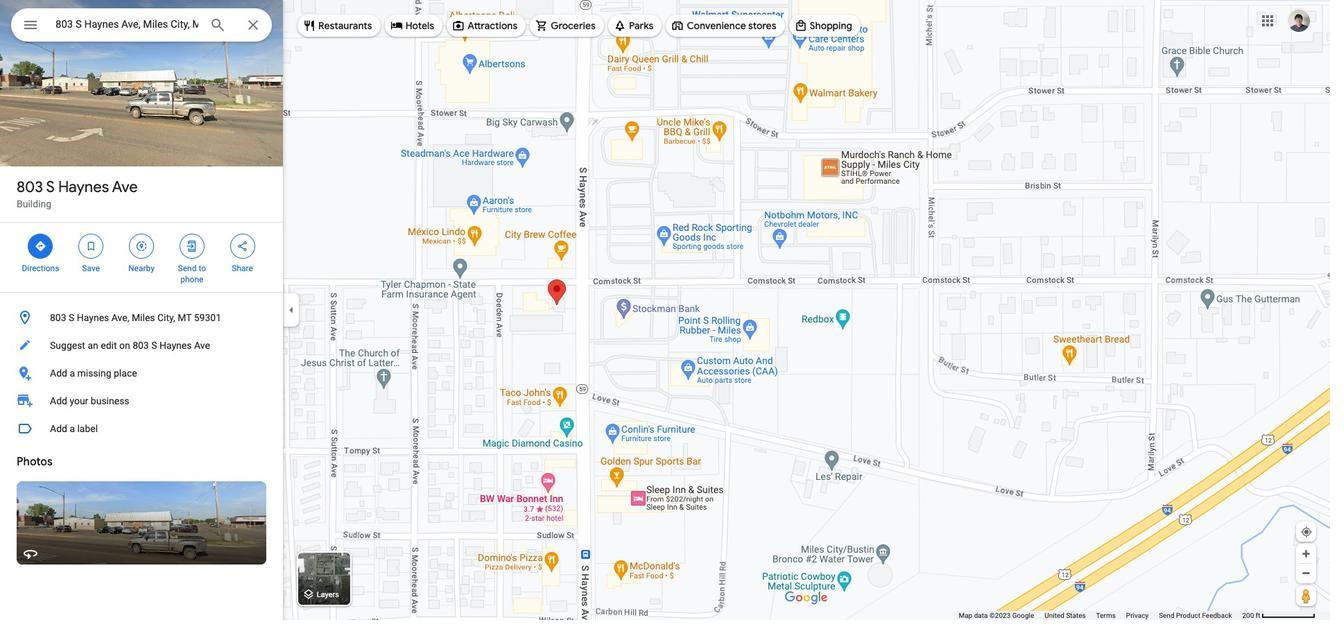 Task type: describe. For each thing, give the bounding box(es) containing it.
ave,
[[111, 312, 129, 323]]

59301
[[194, 312, 221, 323]]

ave inside 803 s haynes ave building
[[112, 178, 138, 197]]

add a label
[[50, 423, 98, 434]]

©2023
[[990, 612, 1011, 619]]

to
[[199, 264, 206, 273]]

s for ave
[[46, 178, 55, 197]]

send for send to phone
[[178, 264, 197, 273]]

ft
[[1256, 612, 1261, 619]]

states
[[1066, 612, 1086, 619]]

shopping button
[[789, 9, 861, 42]]


[[186, 239, 198, 254]]

phone
[[180, 275, 203, 284]]

attractions
[[468, 19, 518, 32]]

803 S Haynes Ave, Miles City, MT 59301 field
[[11, 8, 272, 42]]


[[236, 239, 249, 254]]

803 s haynes ave, miles city, mt 59301 button
[[0, 304, 283, 332]]

on
[[119, 340, 130, 351]]

ave inside button
[[194, 340, 210, 351]]

add a label button
[[0, 415, 283, 442]]

groceries button
[[530, 9, 604, 42]]

stores
[[748, 19, 776, 32]]

parks
[[629, 19, 654, 32]]

add a missing place button
[[0, 359, 283, 387]]

nearby
[[128, 264, 155, 273]]


[[34, 239, 47, 254]]

200
[[1242, 612, 1254, 619]]

convenience stores
[[687, 19, 776, 32]]

photos
[[17, 455, 53, 469]]

zoom out image
[[1301, 568, 1312, 578]]

s for ave,
[[69, 312, 74, 323]]

haynes for ave,
[[77, 312, 109, 323]]

none field inside 803 s haynes ave, miles city, mt 59301 field
[[55, 16, 198, 33]]

edit
[[101, 340, 117, 351]]

 button
[[11, 8, 50, 44]]

product
[[1176, 612, 1201, 619]]

place
[[114, 368, 137, 379]]

attractions button
[[447, 9, 526, 42]]

803 s haynes ave, miles city, mt 59301
[[50, 312, 221, 323]]

groceries
[[551, 19, 596, 32]]

803 s haynes ave building
[[17, 178, 138, 209]]

united states button
[[1045, 611, 1086, 620]]

restaurants
[[318, 19, 372, 32]]

send to phone
[[178, 264, 206, 284]]

200 ft button
[[1242, 612, 1316, 619]]

mt
[[178, 312, 192, 323]]

map
[[959, 612, 973, 619]]

miles
[[132, 312, 155, 323]]

send for send product feedback
[[1159, 612, 1175, 619]]

803 for ave,
[[50, 312, 66, 323]]

s inside button
[[151, 340, 157, 351]]

data
[[974, 612, 988, 619]]

a for missing
[[70, 368, 75, 379]]

privacy
[[1126, 612, 1149, 619]]

feedback
[[1202, 612, 1232, 619]]

google
[[1012, 612, 1034, 619]]

restaurants button
[[298, 9, 381, 42]]

google account: nolan park  
(nolan.park@adept.ai) image
[[1288, 9, 1310, 32]]

add your business link
[[0, 387, 283, 415]]

add for add a missing place
[[50, 368, 67, 379]]



Task type: locate. For each thing, give the bounding box(es) containing it.
business
[[91, 395, 129, 406]]

add for add a label
[[50, 423, 67, 434]]

send product feedback button
[[1159, 611, 1232, 620]]

1 add from the top
[[50, 368, 67, 379]]

s inside button
[[69, 312, 74, 323]]

0 vertical spatial haynes
[[58, 178, 109, 197]]

label
[[77, 423, 98, 434]]

terms
[[1096, 612, 1116, 619]]

haynes inside 803 s haynes ave building
[[58, 178, 109, 197]]

directions
[[22, 264, 59, 273]]

layers
[[317, 590, 339, 599]]

0 vertical spatial a
[[70, 368, 75, 379]]

add left your at the bottom left
[[50, 395, 67, 406]]

footer
[[959, 611, 1242, 620]]

united
[[1045, 612, 1065, 619]]

200 ft
[[1242, 612, 1261, 619]]

0 horizontal spatial 803
[[17, 178, 43, 197]]

1 vertical spatial 803
[[50, 312, 66, 323]]

803 for ave
[[17, 178, 43, 197]]

send
[[178, 264, 197, 273], [1159, 612, 1175, 619]]

0 vertical spatial s
[[46, 178, 55, 197]]

send left product
[[1159, 612, 1175, 619]]

send product feedback
[[1159, 612, 1232, 619]]

footer containing map data ©2023 google
[[959, 611, 1242, 620]]

haynes inside button
[[159, 340, 192, 351]]

803 up suggest
[[50, 312, 66, 323]]

803 s haynes ave main content
[[0, 0, 283, 620]]

2 vertical spatial 803
[[133, 340, 149, 351]]

haynes left ave,
[[77, 312, 109, 323]]

parks button
[[608, 9, 662, 42]]

803 inside button
[[50, 312, 66, 323]]

803 inside 803 s haynes ave building
[[17, 178, 43, 197]]

a
[[70, 368, 75, 379], [70, 423, 75, 434]]

1 a from the top
[[70, 368, 75, 379]]

1 vertical spatial send
[[1159, 612, 1175, 619]]

1 horizontal spatial 803
[[50, 312, 66, 323]]

map data ©2023 google
[[959, 612, 1034, 619]]

a inside add a label button
[[70, 423, 75, 434]]

united states
[[1045, 612, 1086, 619]]

803 inside button
[[133, 340, 149, 351]]

1 vertical spatial a
[[70, 423, 75, 434]]

convenience
[[687, 19, 746, 32]]

803
[[17, 178, 43, 197], [50, 312, 66, 323], [133, 340, 149, 351]]


[[22, 15, 39, 35]]

add down suggest
[[50, 368, 67, 379]]

convenience stores button
[[666, 9, 785, 42]]

s inside 803 s haynes ave building
[[46, 178, 55, 197]]

add left label
[[50, 423, 67, 434]]

2 vertical spatial haynes
[[159, 340, 192, 351]]

add a missing place
[[50, 368, 137, 379]]

803 up building
[[17, 178, 43, 197]]

add inside button
[[50, 368, 67, 379]]

send inside send product feedback button
[[1159, 612, 1175, 619]]

803 right on
[[133, 340, 149, 351]]

1 vertical spatial s
[[69, 312, 74, 323]]

a left "missing"
[[70, 368, 75, 379]]

1 vertical spatial add
[[50, 395, 67, 406]]

haynes for ave
[[58, 178, 109, 197]]

share
[[232, 264, 253, 273]]

haynes up 
[[58, 178, 109, 197]]


[[85, 239, 97, 254]]

2 a from the top
[[70, 423, 75, 434]]

suggest
[[50, 340, 85, 351]]

0 vertical spatial add
[[50, 368, 67, 379]]

0 horizontal spatial s
[[46, 178, 55, 197]]

haynes down mt
[[159, 340, 192, 351]]

privacy button
[[1126, 611, 1149, 620]]

a inside add a missing place button
[[70, 368, 75, 379]]

suggest an edit on 803 s haynes ave button
[[0, 332, 283, 359]]

send inside send to phone
[[178, 264, 197, 273]]

2 horizontal spatial s
[[151, 340, 157, 351]]

collapse side panel image
[[284, 302, 299, 318]]

0 horizontal spatial ave
[[112, 178, 138, 197]]

add
[[50, 368, 67, 379], [50, 395, 67, 406], [50, 423, 67, 434]]

s
[[46, 178, 55, 197], [69, 312, 74, 323], [151, 340, 157, 351]]

1 horizontal spatial send
[[1159, 612, 1175, 619]]

3 add from the top
[[50, 423, 67, 434]]

add inside button
[[50, 423, 67, 434]]

zoom in image
[[1301, 549, 1312, 559]]

building
[[17, 198, 51, 209]]

ave
[[112, 178, 138, 197], [194, 340, 210, 351]]

2 add from the top
[[50, 395, 67, 406]]

1 vertical spatial haynes
[[77, 312, 109, 323]]

1 horizontal spatial ave
[[194, 340, 210, 351]]

a for label
[[70, 423, 75, 434]]

ave down 59301
[[194, 340, 210, 351]]

2 horizontal spatial 803
[[133, 340, 149, 351]]

add for add your business
[[50, 395, 67, 406]]

show your location image
[[1300, 526, 1313, 538]]

save
[[82, 264, 100, 273]]

0 vertical spatial 803
[[17, 178, 43, 197]]

hotels
[[406, 19, 434, 32]]

s right on
[[151, 340, 157, 351]]

show street view coverage image
[[1296, 585, 1316, 606]]

s up building
[[46, 178, 55, 197]]

send up phone
[[178, 264, 197, 273]]

2 vertical spatial add
[[50, 423, 67, 434]]

add your business
[[50, 395, 129, 406]]

actions for 803 s haynes ave region
[[0, 223, 283, 292]]

0 vertical spatial ave
[[112, 178, 138, 197]]

haynes
[[58, 178, 109, 197], [77, 312, 109, 323], [159, 340, 192, 351]]

shopping
[[810, 19, 853, 32]]

missing
[[77, 368, 111, 379]]

suggest an edit on 803 s haynes ave
[[50, 340, 210, 351]]

hotels button
[[385, 9, 443, 42]]

a left label
[[70, 423, 75, 434]]

0 vertical spatial send
[[178, 264, 197, 273]]

an
[[88, 340, 98, 351]]

s up suggest
[[69, 312, 74, 323]]

0 horizontal spatial send
[[178, 264, 197, 273]]

terms button
[[1096, 611, 1116, 620]]


[[135, 239, 148, 254]]

 search field
[[11, 8, 272, 44]]

google maps element
[[0, 0, 1330, 620]]

1 vertical spatial ave
[[194, 340, 210, 351]]

city,
[[157, 312, 175, 323]]

2 vertical spatial s
[[151, 340, 157, 351]]

footer inside "google maps" element
[[959, 611, 1242, 620]]

your
[[70, 395, 88, 406]]

1 horizontal spatial s
[[69, 312, 74, 323]]

ave up 
[[112, 178, 138, 197]]

None field
[[55, 16, 198, 33]]

haynes inside button
[[77, 312, 109, 323]]



Task type: vqa. For each thing, say whether or not it's contained in the screenshot.


